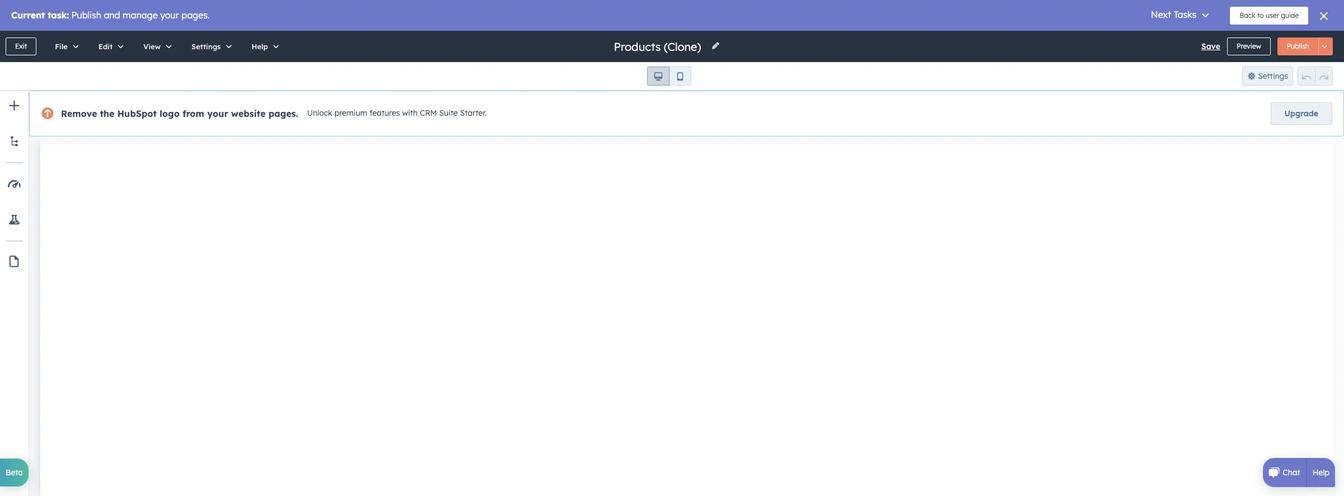 Task type: locate. For each thing, give the bounding box(es) containing it.
0 horizontal spatial group
[[647, 67, 691, 86]]

1 horizontal spatial group
[[1298, 67, 1333, 86]]

crm
[[420, 108, 437, 118]]

None field
[[613, 39, 705, 54]]

settings down preview button
[[1258, 71, 1288, 81]]

help inside button
[[252, 42, 268, 51]]

help
[[252, 42, 268, 51], [1313, 468, 1330, 478]]

0 horizontal spatial help
[[252, 42, 268, 51]]

logo
[[160, 108, 180, 119]]

beta
[[6, 468, 23, 478]]

website
[[231, 108, 266, 119]]

1 horizontal spatial settings button
[[1242, 67, 1293, 86]]

settings button
[[180, 31, 240, 62], [1242, 67, 1293, 86]]

pages.
[[268, 108, 298, 119]]

group
[[647, 67, 691, 86], [1298, 67, 1333, 86]]

2 group from the left
[[1298, 67, 1333, 86]]

the
[[100, 108, 114, 119]]

exit
[[15, 42, 27, 50]]

remove the hubspot logo from your website pages.
[[61, 108, 298, 119]]

beta button
[[0, 459, 29, 487]]

features
[[370, 108, 400, 118]]

1 group from the left
[[647, 67, 691, 86]]

remove
[[61, 108, 97, 119]]

exit link
[[6, 37, 36, 55]]

hubspot
[[117, 108, 157, 119]]

view
[[143, 42, 161, 51]]

0 vertical spatial settings button
[[180, 31, 240, 62]]

1 horizontal spatial settings
[[1258, 71, 1288, 81]]

edit button
[[87, 31, 132, 62]]

1 horizontal spatial help
[[1313, 468, 1330, 478]]

0 vertical spatial help
[[252, 42, 268, 51]]

file button
[[43, 31, 87, 62]]

0 horizontal spatial settings
[[192, 42, 221, 51]]

1 vertical spatial settings button
[[1242, 67, 1293, 86]]

chat
[[1283, 468, 1301, 478]]

0 horizontal spatial settings button
[[180, 31, 240, 62]]

1 vertical spatial help
[[1313, 468, 1330, 478]]

upgrade
[[1285, 109, 1319, 119]]

settings
[[192, 42, 221, 51], [1258, 71, 1288, 81]]

unlock premium features with crm suite starter.
[[307, 108, 487, 118]]

settings right view button
[[192, 42, 221, 51]]



Task type: describe. For each thing, give the bounding box(es) containing it.
your
[[207, 108, 228, 119]]

starter.
[[460, 108, 487, 118]]

upgrade link
[[1271, 102, 1333, 125]]

edit
[[98, 42, 113, 51]]

preview button
[[1227, 37, 1271, 55]]

suite
[[439, 108, 458, 118]]

unlock
[[307, 108, 332, 118]]

from
[[183, 108, 204, 119]]

preview
[[1237, 42, 1261, 50]]

save button
[[1202, 40, 1221, 53]]

1 vertical spatial settings
[[1258, 71, 1288, 81]]

0 vertical spatial settings
[[192, 42, 221, 51]]

publish group
[[1278, 37, 1333, 55]]

publish
[[1287, 42, 1310, 50]]

view button
[[132, 31, 180, 62]]

with
[[402, 108, 418, 118]]

file
[[55, 42, 68, 51]]

publish button
[[1278, 37, 1319, 55]]

premium
[[335, 108, 367, 118]]

help button
[[240, 31, 287, 62]]

save
[[1202, 41, 1221, 51]]



Task type: vqa. For each thing, say whether or not it's contained in the screenshot.
the Chat conversation totals by URL element
no



